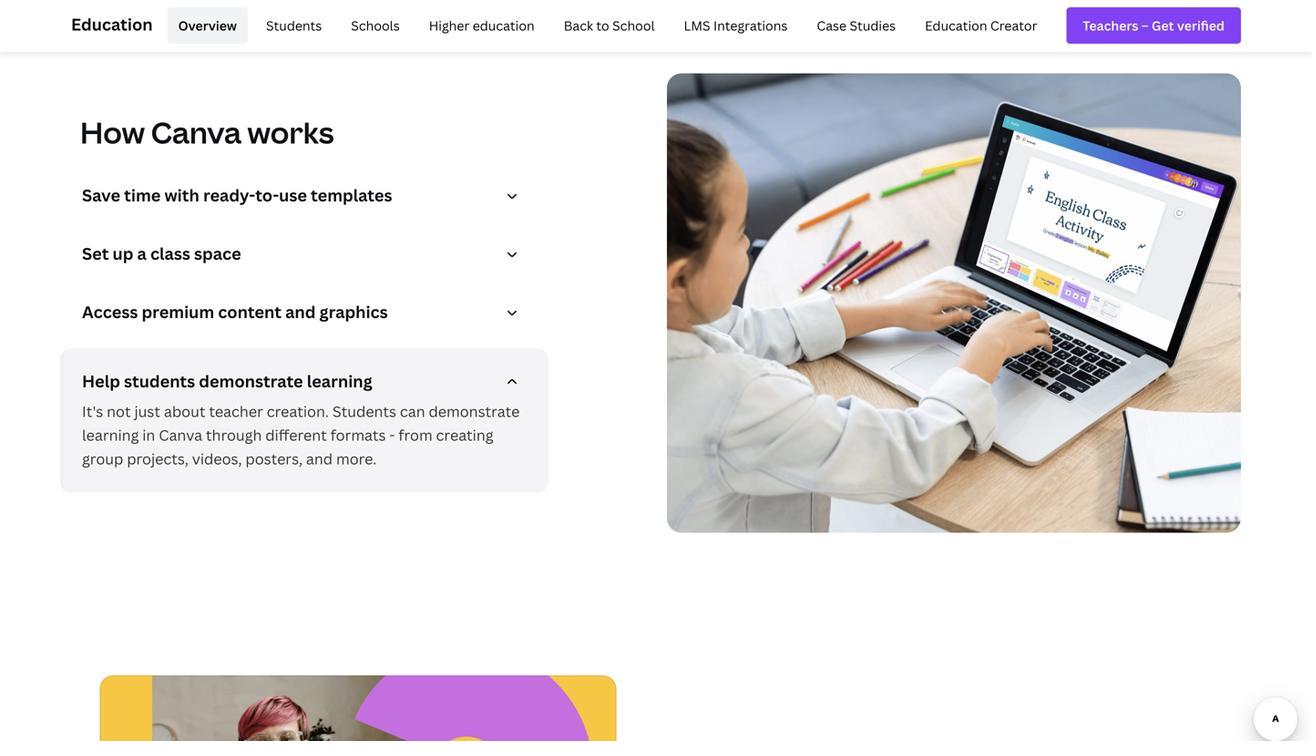 Task type: vqa. For each thing, say whether or not it's contained in the screenshot.
'Currently'
no



Task type: describe. For each thing, give the bounding box(es) containing it.
ready-
[[203, 184, 255, 207]]

from
[[399, 425, 433, 445]]

canva inside it's not just about teacher creation. students can demonstrate learning in canva through different formats - from creating group projects, videos, posters, and more.
[[159, 425, 202, 445]]

schools
[[351, 17, 400, 34]]

students link
[[255, 7, 333, 44]]

can
[[400, 402, 425, 421]]

videos,
[[192, 449, 242, 469]]

use
[[279, 184, 307, 207]]

premium
[[142, 301, 214, 323]]

education for education
[[71, 13, 153, 36]]

schools link
[[340, 7, 411, 44]]

education for education creator
[[925, 17, 988, 34]]

learning inside it's not just about teacher creation. students can demonstrate learning in canva through different formats - from creating group projects, videos, posters, and more.
[[82, 425, 139, 445]]

creating
[[436, 425, 494, 445]]

in
[[142, 425, 155, 445]]

not
[[107, 402, 131, 421]]

education creator
[[925, 17, 1038, 34]]

overview
[[178, 17, 237, 34]]

back to school
[[564, 17, 655, 34]]

save time with ready-to-use templates
[[82, 184, 392, 207]]

just
[[134, 402, 160, 421]]

and inside "dropdown button"
[[285, 301, 316, 323]]

access
[[82, 301, 138, 323]]

studies
[[850, 17, 896, 34]]

different
[[265, 425, 327, 445]]

set up a class space button
[[82, 243, 534, 272]]

save time with ready-to-use templates button
[[82, 184, 534, 214]]

school
[[613, 17, 655, 34]]

how canva works
[[80, 113, 334, 152]]

education
[[473, 17, 535, 34]]

class
[[150, 243, 190, 265]]

set up a class space
[[82, 243, 241, 265]]

higher education link
[[418, 7, 546, 44]]

-
[[390, 425, 395, 445]]

group
[[82, 449, 123, 469]]

graphics
[[320, 301, 388, 323]]

up
[[113, 243, 133, 265]]

how
[[80, 113, 145, 152]]

it's
[[82, 402, 103, 421]]

0 vertical spatial canva
[[151, 113, 242, 152]]

content
[[218, 301, 282, 323]]

save
[[82, 184, 120, 207]]

help students demonstrate learning
[[82, 370, 373, 392]]

overview link
[[167, 7, 248, 44]]

creation.
[[267, 402, 329, 421]]



Task type: locate. For each thing, give the bounding box(es) containing it.
access premium content and graphics button
[[82, 301, 534, 331]]

education inside menu bar
[[925, 17, 988, 34]]

learning up the creation. on the bottom
[[307, 370, 373, 392]]

a
[[137, 243, 147, 265]]

1 vertical spatial learning
[[82, 425, 139, 445]]

creator
[[991, 17, 1038, 34]]

learning inside dropdown button
[[307, 370, 373, 392]]

help
[[82, 370, 120, 392]]

demonstrate up 'teacher'
[[199, 370, 303, 392]]

menu bar containing overview
[[160, 7, 1049, 44]]

demonstrate inside it's not just about teacher creation. students can demonstrate learning in canva through different formats - from creating group projects, videos, posters, and more.
[[429, 402, 520, 421]]

0 vertical spatial learning
[[307, 370, 373, 392]]

case
[[817, 17, 847, 34]]

students up formats
[[333, 402, 397, 421]]

case studies
[[817, 17, 896, 34]]

lms
[[684, 17, 711, 34]]

posters,
[[246, 449, 303, 469]]

help students demonstrate learning button
[[82, 370, 534, 400]]

0 horizontal spatial demonstrate
[[199, 370, 303, 392]]

learning
[[307, 370, 373, 392], [82, 425, 139, 445]]

education creator link
[[914, 7, 1049, 44]]

canva down about
[[159, 425, 202, 445]]

and
[[285, 301, 316, 323], [306, 449, 333, 469]]

menu bar
[[160, 7, 1049, 44]]

0 horizontal spatial education
[[71, 13, 153, 36]]

access premium content and graphics
[[82, 301, 388, 323]]

students
[[124, 370, 195, 392]]

lms integrations
[[684, 17, 788, 34]]

0 horizontal spatial students
[[266, 17, 322, 34]]

formats
[[331, 425, 386, 445]]

1 vertical spatial demonstrate
[[429, 402, 520, 421]]

demonstrate
[[199, 370, 303, 392], [429, 402, 520, 421]]

education
[[71, 13, 153, 36], [925, 17, 988, 34]]

demonstrate inside dropdown button
[[199, 370, 303, 392]]

teachers – get verified image
[[1083, 16, 1225, 35]]

with
[[165, 184, 199, 207]]

0 vertical spatial demonstrate
[[199, 370, 303, 392]]

projects,
[[127, 449, 189, 469]]

0 vertical spatial students
[[266, 17, 322, 34]]

and inside it's not just about teacher creation. students can demonstrate learning in canva through different formats - from creating group projects, videos, posters, and more.
[[306, 449, 333, 469]]

students left schools
[[266, 17, 322, 34]]

students inside it's not just about teacher creation. students can demonstrate learning in canva through different formats - from creating group projects, videos, posters, and more.
[[333, 402, 397, 421]]

templates
[[311, 184, 392, 207]]

1 horizontal spatial education
[[925, 17, 988, 34]]

and down different
[[306, 449, 333, 469]]

students inside students link
[[266, 17, 322, 34]]

student using canva image
[[667, 73, 1242, 533]]

1 horizontal spatial learning
[[307, 370, 373, 392]]

higher education
[[429, 17, 535, 34]]

through
[[206, 425, 262, 445]]

lms integrations link
[[673, 7, 799, 44]]

1 vertical spatial students
[[333, 402, 397, 421]]

higher
[[429, 17, 470, 34]]

to
[[597, 17, 610, 34]]

about
[[164, 402, 206, 421]]

learning up group on the left bottom of the page
[[82, 425, 139, 445]]

canva
[[151, 113, 242, 152], [159, 425, 202, 445]]

education element
[[71, 0, 1242, 51]]

teacher
[[209, 402, 263, 421]]

students
[[266, 17, 322, 34], [333, 402, 397, 421]]

set
[[82, 243, 109, 265]]

it's not just about teacher creation. students can demonstrate learning in canva through different formats - from creating group projects, videos, posters, and more.
[[82, 402, 520, 469]]

works
[[248, 113, 334, 152]]

space
[[194, 243, 241, 265]]

1 vertical spatial canva
[[159, 425, 202, 445]]

canva up with
[[151, 113, 242, 152]]

menu bar inside education element
[[160, 7, 1049, 44]]

0 vertical spatial and
[[285, 301, 316, 323]]

integrations
[[714, 17, 788, 34]]

back to school link
[[553, 7, 666, 44]]

time
[[124, 184, 161, 207]]

back
[[564, 17, 593, 34]]

case studies link
[[806, 7, 907, 44]]

0 horizontal spatial learning
[[82, 425, 139, 445]]

more.
[[336, 449, 377, 469]]

demonstrate up creating
[[429, 402, 520, 421]]

1 vertical spatial and
[[306, 449, 333, 469]]

1 horizontal spatial students
[[333, 402, 397, 421]]

to-
[[255, 184, 279, 207]]

and right content
[[285, 301, 316, 323]]

1 horizontal spatial demonstrate
[[429, 402, 520, 421]]



